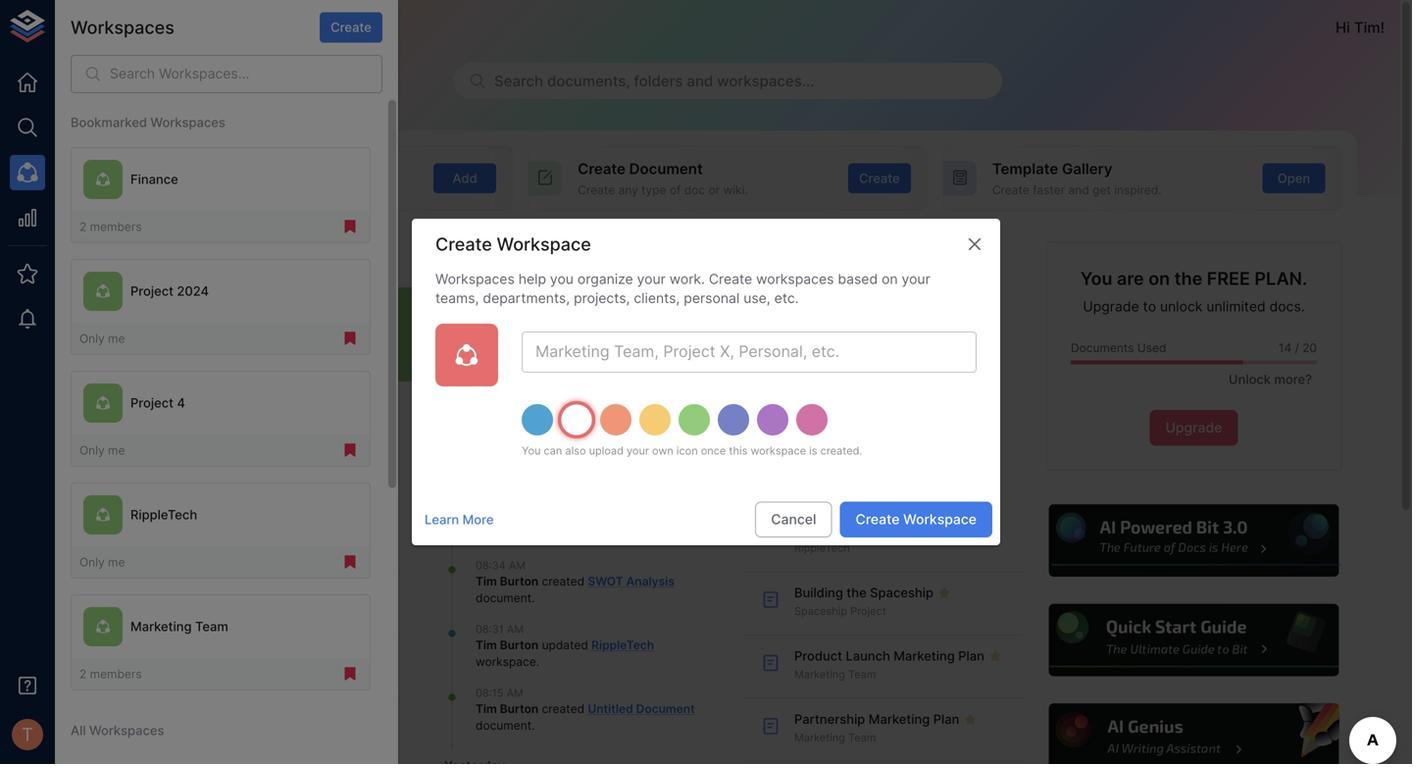 Task type: describe. For each thing, give the bounding box(es) containing it.
create workspace button
[[840, 502, 993, 538]]

swot analysis finance
[[173, 522, 265, 555]]

learn more
[[425, 512, 494, 527]]

upgrade button
[[1150, 410, 1239, 446]]

remove bookmark image for project 2024
[[341, 330, 359, 348]]

own
[[652, 445, 674, 457]]

add for add
[[453, 171, 478, 186]]

members up all workspaces
[[90, 667, 142, 681]]

used
[[1138, 341, 1167, 355]]

search documents, folders and workspaces...
[[494, 72, 815, 90]]

08:31
[[476, 623, 504, 636]]

teams,
[[436, 290, 479, 307]]

gallery
[[1063, 160, 1113, 178]]

0 vertical spatial spaceship
[[870, 585, 934, 600]]

add workspace collaborate or make it private.
[[163, 160, 331, 197]]

partnership
[[795, 712, 866, 727]]

all
[[71, 723, 86, 738]]

plan.
[[1255, 268, 1308, 290]]

swot inside 08:34 am tim burton created swot analysis document .
[[588, 575, 624, 589]]

the inside you are on the free plan. upgrade to unlock unlimited docs.
[[1175, 268, 1203, 290]]

launch
[[846, 648, 891, 664]]

0 vertical spatial bookmarked
[[71, 115, 147, 130]]

create inside template gallery create faster and get inspired.
[[993, 183, 1030, 197]]

bookmark workspace button
[[779, 287, 873, 382]]

rogue enterprises
[[102, 19, 233, 36]]

2 inside the "finance 2 members"
[[147, 410, 154, 423]]

workspaces help you organize your work. create workspaces based on your teams, departments, projects, clients, personal use, etc.
[[436, 271, 931, 307]]

2024
[[177, 284, 209, 299]]

document up building the spaceship
[[847, 522, 909, 537]]

me for project 4
[[108, 443, 125, 457]]

0 vertical spatial documents
[[1071, 341, 1135, 355]]

help
[[519, 271, 546, 287]]

learn more button
[[420, 505, 499, 535]]

create inside workspaces help you organize your work. create workspaces based on your teams, departments, projects, clients, personal use, etc.
[[709, 271, 753, 287]]

project 4 link
[[385, 287, 493, 424]]

created for untitled
[[542, 702, 585, 716]]

building the spaceship
[[795, 585, 934, 600]]

tim for untitled document
[[476, 702, 497, 716]]

workspaces...
[[717, 72, 815, 90]]

recent documents
[[147, 472, 291, 492]]

08:31 am tim burton updated rippletech workspace .
[[476, 623, 654, 669]]

add for add workspace collaborate or make it private.
[[163, 160, 192, 178]]

swot inside swot analysis finance
[[173, 522, 211, 537]]

remove bookmark image for rippletech
[[341, 554, 359, 571]]

rippletech down the cancel button
[[795, 542, 850, 555]]

team down partnership marketing plan
[[849, 731, 877, 744]]

etc.
[[775, 290, 799, 307]]

08:34 am tim burton created swot analysis document .
[[476, 559, 675, 605]]

t
[[22, 724, 33, 746]]

14
[[1279, 341, 1292, 355]]

burton for swot
[[500, 575, 539, 589]]

marketing down product launch marketing plan
[[869, 712, 930, 727]]

unlock more?
[[1229, 372, 1313, 387]]

document inside 08:15 am tim burton created untitled document document .
[[636, 702, 695, 716]]

bookmark workspace
[[798, 336, 854, 364]]

hi
[[1336, 19, 1351, 36]]

collaborate
[[163, 183, 228, 197]]

more
[[463, 512, 494, 527]]

finance for finance
[[130, 172, 178, 187]]

3 help image from the top
[[1047, 701, 1342, 764]]

only me for project 4
[[79, 443, 125, 457]]

workspace inside create workspace dialog
[[751, 445, 806, 457]]

workspace inside add workspace collaborate or make it private.
[[196, 160, 276, 178]]

you
[[550, 271, 574, 287]]

marketing down product
[[795, 668, 846, 681]]

memo
[[173, 648, 211, 664]]

1 vertical spatial untitled document
[[173, 585, 287, 600]]

memo for acme
[[173, 648, 271, 664]]

also
[[566, 445, 586, 457]]

unlimited
[[1207, 298, 1266, 315]]

template gallery create faster and get inspired.
[[993, 160, 1162, 197]]

1 vertical spatial plan
[[934, 712, 960, 727]]

finance for finance 2 members
[[152, 390, 200, 406]]

1 vertical spatial bookmarked
[[147, 243, 243, 262]]

create document create any type of doc or wiki.
[[578, 160, 748, 197]]

workspace inside 08:31 am tim burton updated rippletech workspace .
[[476, 655, 536, 669]]

am for untitled
[[507, 687, 524, 700]]

bookmark
[[801, 336, 852, 349]]

rippletech only me
[[537, 390, 603, 423]]

tim right the hi
[[1355, 19, 1381, 36]]

2 members for marketing team
[[79, 667, 142, 681]]

all workspaces
[[71, 723, 164, 738]]

icon
[[677, 445, 698, 457]]

am for rippletech
[[507, 623, 524, 636]]

folders
[[634, 72, 683, 90]]

r
[[78, 19, 87, 35]]

workspaces inside workspaces help you organize your work. create workspaces based on your teams, departments, projects, clients, personal use, etc.
[[436, 271, 515, 287]]

template
[[993, 160, 1059, 178]]

inspired.
[[1115, 183, 1162, 197]]

0 horizontal spatial untitled
[[173, 585, 221, 600]]

created.
[[821, 445, 863, 457]]

08:15 am tim burton created untitled document document .
[[476, 687, 695, 733]]

wiki.
[[724, 183, 748, 197]]

members inside marketing team 2 members
[[682, 410, 730, 423]]

add button
[[434, 163, 497, 193]]

project 2024
[[130, 284, 209, 299]]

building
[[795, 585, 844, 600]]

doc
[[685, 183, 705, 197]]

0 vertical spatial untitled document
[[795, 522, 909, 537]]

only me for project 2024
[[79, 331, 125, 346]]

spaceship project
[[795, 605, 887, 618]]

you are on the free plan. upgrade to unlock unlimited docs.
[[1081, 268, 1308, 315]]

workspace inside button
[[904, 511, 977, 528]]

only inside the rippletech only me
[[549, 410, 572, 423]]

today
[[444, 518, 482, 533]]

it
[[279, 183, 286, 197]]

0 horizontal spatial create button
[[320, 12, 383, 43]]

on inside workspaces help you organize your work. create workspaces based on your teams, departments, projects, clients, personal use, etc.
[[882, 271, 898, 287]]

only for rippletech
[[79, 555, 105, 569]]

once
[[701, 445, 726, 457]]

burton for untitled
[[500, 702, 539, 716]]

rogue
[[102, 19, 147, 36]]

upload
[[589, 445, 624, 457]]

docs.
[[1270, 298, 1306, 315]]

is
[[810, 445, 818, 457]]

08:34
[[476, 559, 506, 572]]

workspace inside bookmark workspace button
[[798, 351, 854, 364]]

get
[[1093, 183, 1111, 197]]

0 vertical spatial bookmarked workspaces
[[71, 115, 226, 130]]

of
[[670, 183, 681, 197]]

workspaces
[[757, 271, 834, 287]]

team up memo for acme
[[195, 619, 229, 634]]

your for created.
[[627, 445, 649, 457]]

are
[[1117, 268, 1145, 290]]

0 vertical spatial marketing team
[[130, 619, 229, 634]]

cancel
[[771, 511, 817, 528]]

0 vertical spatial untitled document link
[[122, 572, 401, 636]]

marketing down partnership
[[795, 731, 846, 744]]

unlock more? button
[[1219, 364, 1318, 395]]

finance inside swot analysis finance
[[173, 542, 213, 555]]

more?
[[1275, 372, 1313, 387]]

clients,
[[634, 290, 680, 307]]

you for are
[[1081, 268, 1113, 290]]

create workspace inside button
[[856, 511, 977, 528]]

0 horizontal spatial project 4
[[130, 395, 185, 411]]

2 help image from the top
[[1047, 601, 1342, 679]]

this
[[729, 445, 748, 457]]

team inside marketing team 2 members
[[717, 390, 751, 406]]

use,
[[744, 290, 771, 307]]

am for swot
[[509, 559, 526, 572]]

you can also upload your own icon once this workspace is created.
[[522, 445, 863, 457]]

updated
[[542, 638, 588, 653]]

/
[[1296, 341, 1300, 355]]



Task type: locate. For each thing, give the bounding box(es) containing it.
0 vertical spatial you
[[1081, 268, 1113, 290]]

tim
[[1355, 19, 1381, 36], [476, 575, 497, 589], [476, 638, 497, 653], [476, 702, 497, 716]]

0 horizontal spatial you
[[522, 445, 541, 457]]

document inside create document create any type of doc or wiki.
[[630, 160, 703, 178]]

1 horizontal spatial documents
[[1071, 341, 1135, 355]]

your up clients,
[[637, 271, 666, 287]]

0 horizontal spatial spaceship
[[795, 605, 848, 618]]

remove bookmark image for finance
[[341, 218, 359, 236]]

me for rippletech
[[108, 555, 125, 569]]

organize
[[578, 271, 633, 287]]

rippletech inside 08:31 am tim burton updated rippletech workspace .
[[592, 638, 654, 653]]

1 horizontal spatial add
[[453, 171, 478, 186]]

me for project 2024
[[108, 331, 125, 346]]

. for swot
[[532, 591, 535, 605]]

spaceship down building
[[795, 605, 848, 618]]

2 remove bookmark image from the top
[[341, 554, 359, 571]]

1 vertical spatial create workspace
[[856, 511, 977, 528]]

you inside you are on the free plan. upgrade to unlock unlimited docs.
[[1081, 268, 1113, 290]]

only me for rippletech
[[79, 555, 125, 569]]

1 created from the top
[[542, 575, 585, 589]]

bookmarked workspaces up 2024
[[147, 243, 341, 262]]

upgrade
[[1083, 298, 1140, 315], [1166, 420, 1223, 436]]

1 remove bookmark image from the top
[[341, 330, 359, 348]]

created inside 08:34 am tim burton created swot analysis document .
[[542, 575, 585, 589]]

0 horizontal spatial bookmarked
[[71, 115, 147, 130]]

1 vertical spatial marketing team
[[795, 668, 877, 681]]

am inside 08:31 am tim burton updated rippletech workspace .
[[507, 623, 524, 636]]

finance
[[130, 172, 178, 187], [152, 390, 200, 406], [173, 542, 213, 555]]

0 vertical spatial create workspace
[[436, 233, 591, 255]]

document down 08:15
[[476, 719, 532, 733]]

2 members up project 2024 on the left
[[79, 220, 142, 234]]

0 vertical spatial remove bookmark image
[[341, 218, 359, 236]]

tim for swot analysis
[[476, 575, 497, 589]]

swot up rippletech link at the left bottom of page
[[588, 575, 624, 589]]

marketing team up memo
[[130, 619, 229, 634]]

created for swot
[[542, 575, 585, 589]]

create workspace up building the spaceship
[[856, 511, 977, 528]]

. up 08:15 am tim burton created untitled document document . on the bottom
[[536, 655, 540, 669]]

workspace left the is
[[751, 445, 806, 457]]

2 document from the top
[[476, 719, 532, 733]]

2 or from the left
[[709, 183, 720, 197]]

1 remove bookmark image from the top
[[341, 218, 359, 236]]

the up the "unlock"
[[1175, 268, 1203, 290]]

2 vertical spatial workspace
[[476, 655, 536, 669]]

1 vertical spatial documents
[[204, 472, 291, 492]]

rippletech link
[[592, 638, 654, 653]]

any
[[619, 183, 639, 197]]

document inside 08:15 am tim burton created untitled document document .
[[476, 719, 532, 733]]

workspace down bookmark
[[798, 351, 854, 364]]

1 vertical spatial .
[[536, 655, 540, 669]]

!
[[1381, 19, 1385, 36]]

private.
[[289, 183, 331, 197]]

burton down 08:31
[[500, 638, 539, 653]]

2 members for finance
[[79, 220, 142, 234]]

2 vertical spatial help image
[[1047, 701, 1342, 764]]

tim down 08:31
[[476, 638, 497, 653]]

0 vertical spatial untitled
[[795, 522, 843, 537]]

1 vertical spatial upgrade
[[1166, 420, 1223, 436]]

1 horizontal spatial create workspace
[[856, 511, 977, 528]]

burton inside 08:31 am tim burton updated rippletech workspace .
[[500, 638, 539, 653]]

remove bookmark image
[[341, 330, 359, 348], [341, 442, 359, 459], [341, 665, 359, 683]]

1 horizontal spatial and
[[1069, 183, 1090, 197]]

marketing team for product
[[795, 668, 877, 681]]

only for project 4
[[79, 443, 105, 457]]

or inside create document create any type of doc or wiki.
[[709, 183, 720, 197]]

marketing up icon
[[652, 390, 714, 406]]

search documents, folders and workspaces... button
[[453, 63, 1003, 99]]

marketing inside marketing team 2 members
[[652, 390, 714, 406]]

Search Workspaces... text field
[[110, 55, 383, 93]]

am right 08:31
[[507, 623, 524, 636]]

members inside the "finance 2 members"
[[157, 410, 204, 423]]

1 horizontal spatial the
[[1175, 268, 1203, 290]]

2 burton from the top
[[500, 638, 539, 653]]

2 vertical spatial only me
[[79, 555, 125, 569]]

2 vertical spatial burton
[[500, 702, 539, 716]]

document up the of
[[630, 160, 703, 178]]

0 horizontal spatial documents
[[204, 472, 291, 492]]

bookmarked
[[71, 115, 147, 130], [147, 243, 243, 262]]

acme
[[234, 648, 271, 664]]

members up project 2024 on the left
[[90, 220, 142, 234]]

analysis
[[214, 522, 265, 537], [627, 575, 675, 589]]

1 vertical spatial the
[[847, 585, 867, 600]]

create workspace up help
[[436, 233, 591, 255]]

created inside 08:15 am tim burton created untitled document document .
[[542, 702, 585, 716]]

am inside 08:34 am tim burton created swot analysis document .
[[509, 559, 526, 572]]

1 vertical spatial document
[[476, 719, 532, 733]]

0 horizontal spatial untitled document
[[173, 585, 287, 600]]

0 vertical spatial create button
[[320, 12, 383, 43]]

1 horizontal spatial bookmarked
[[147, 243, 243, 262]]

1 burton from the top
[[500, 575, 539, 589]]

. for untitled
[[532, 719, 535, 733]]

faster
[[1033, 183, 1066, 197]]

1 only me from the top
[[79, 331, 125, 346]]

unlock
[[1229, 372, 1272, 387]]

2 remove bookmark image from the top
[[341, 442, 359, 459]]

for
[[214, 648, 231, 664]]

1 help image from the top
[[1047, 502, 1342, 580]]

2 created from the top
[[542, 702, 585, 716]]

1 horizontal spatial untitled document link
[[588, 702, 695, 716]]

upgrade inside button
[[1166, 420, 1223, 436]]

project
[[130, 284, 174, 299], [411, 390, 454, 406], [130, 395, 174, 411], [851, 605, 887, 618]]

2 vertical spatial am
[[507, 687, 524, 700]]

. inside 08:15 am tim burton created untitled document document .
[[532, 719, 535, 733]]

marketing
[[652, 390, 714, 406], [130, 619, 192, 634], [894, 648, 955, 664], [795, 668, 846, 681], [869, 712, 930, 727], [795, 731, 846, 744]]

3 only me from the top
[[79, 555, 125, 569]]

product
[[795, 648, 843, 664]]

personal
[[684, 290, 740, 307]]

14 / 20
[[1279, 341, 1318, 355]]

am right 08:34
[[509, 559, 526, 572]]

rippletech right updated
[[592, 638, 654, 653]]

swot down recent
[[173, 522, 211, 537]]

1 vertical spatial help image
[[1047, 601, 1342, 679]]

0 vertical spatial burton
[[500, 575, 539, 589]]

analysis up rippletech link at the left bottom of page
[[627, 575, 675, 589]]

the up spaceship project
[[847, 585, 867, 600]]

created down 08:31 am tim burton updated rippletech workspace .
[[542, 702, 585, 716]]

burton down 08:15
[[500, 702, 539, 716]]

create
[[331, 20, 372, 35], [578, 160, 626, 178], [859, 171, 900, 186], [578, 183, 615, 197], [993, 183, 1030, 197], [436, 233, 492, 255], [709, 271, 753, 287], [856, 511, 900, 528]]

members up recent
[[157, 410, 204, 423]]

enterprises
[[151, 19, 233, 36]]

tim down 08:34
[[476, 575, 497, 589]]

and
[[687, 72, 714, 90], [1069, 183, 1090, 197]]

marketing right launch
[[894, 648, 955, 664]]

3 burton from the top
[[500, 702, 539, 716]]

1 vertical spatial bookmarked workspaces
[[147, 243, 341, 262]]

add
[[163, 160, 192, 178], [453, 171, 478, 186]]

1 vertical spatial 2 members
[[79, 667, 142, 681]]

untitled up building
[[795, 522, 843, 537]]

workspace up 08:15
[[476, 655, 536, 669]]

2 horizontal spatial workspace
[[904, 511, 977, 528]]

on inside you are on the free plan. upgrade to unlock unlimited docs.
[[1149, 268, 1171, 290]]

0 horizontal spatial 4
[[177, 395, 185, 411]]

0 horizontal spatial upgrade
[[1083, 298, 1140, 315]]

rippletech down recent
[[130, 507, 197, 523]]

you left are
[[1081, 268, 1113, 290]]

0 vertical spatial created
[[542, 575, 585, 589]]

document up 08:31
[[476, 591, 532, 605]]

analysis inside 08:34 am tim burton created swot analysis document .
[[627, 575, 675, 589]]

1 horizontal spatial you
[[1081, 268, 1113, 290]]

2 vertical spatial workspace
[[904, 511, 977, 528]]

bookmarked workspaces up collaborate
[[71, 115, 226, 130]]

project inside project 4 link
[[411, 390, 454, 406]]

or inside add workspace collaborate or make it private.
[[231, 183, 242, 197]]

plan
[[959, 648, 985, 664], [934, 712, 960, 727]]

untitled down swot analysis finance
[[173, 585, 221, 600]]

0 vertical spatial analysis
[[214, 522, 265, 537]]

untitled document link up the acme
[[122, 572, 401, 636]]

1 vertical spatial am
[[507, 623, 524, 636]]

departments,
[[483, 290, 570, 307]]

your for teams,
[[637, 271, 666, 287]]

only for project 2024
[[79, 331, 105, 346]]

1 horizontal spatial or
[[709, 183, 720, 197]]

or
[[231, 183, 242, 197], [709, 183, 720, 197]]

upgrade down are
[[1083, 298, 1140, 315]]

. inside 08:31 am tim burton updated rippletech workspace .
[[536, 655, 540, 669]]

1 horizontal spatial 4
[[458, 390, 466, 406]]

2 inside marketing team 2 members
[[673, 410, 679, 423]]

based
[[838, 271, 878, 287]]

to
[[1144, 298, 1157, 315]]

tim down 08:15
[[476, 702, 497, 716]]

your left own
[[627, 445, 649, 457]]

0 horizontal spatial swot
[[173, 522, 211, 537]]

0 vertical spatial the
[[1175, 268, 1203, 290]]

me
[[108, 331, 125, 346], [575, 410, 591, 423], [108, 443, 125, 457], [108, 555, 125, 569]]

members up once
[[682, 410, 730, 423]]

recent
[[147, 472, 200, 492]]

0 vertical spatial workspace
[[196, 160, 276, 178]]

created
[[542, 575, 585, 589], [542, 702, 585, 716]]

created up updated
[[542, 575, 585, 589]]

1 horizontal spatial workspace
[[497, 233, 591, 255]]

burton inside 08:34 am tim burton created swot analysis document .
[[500, 575, 539, 589]]

you inside create workspace dialog
[[522, 445, 541, 457]]

2 vertical spatial marketing team
[[795, 731, 877, 744]]

0 vertical spatial remove bookmark image
[[341, 330, 359, 348]]

0 horizontal spatial analysis
[[214, 522, 265, 537]]

document for untitled document
[[476, 719, 532, 733]]

0 horizontal spatial the
[[847, 585, 867, 600]]

and right folders
[[687, 72, 714, 90]]

document
[[630, 160, 703, 178], [847, 522, 909, 537], [225, 585, 287, 600], [636, 702, 695, 716]]

and down gallery
[[1069, 183, 1090, 197]]

documents up swot analysis finance
[[204, 472, 291, 492]]

1 document from the top
[[476, 591, 532, 605]]

remove bookmark image for marketing team
[[341, 665, 359, 683]]

2 horizontal spatial untitled
[[795, 522, 843, 537]]

me inside the rippletech only me
[[575, 410, 591, 423]]

tim inside 08:15 am tim burton created untitled document document .
[[476, 702, 497, 716]]

documents,
[[547, 72, 630, 90]]

on right 'based'
[[882, 271, 898, 287]]

1 horizontal spatial analysis
[[627, 575, 675, 589]]

1 horizontal spatial project 4
[[411, 390, 466, 406]]

0 horizontal spatial create workspace
[[436, 233, 591, 255]]

0 horizontal spatial workspace
[[196, 160, 276, 178]]

add inside button
[[453, 171, 478, 186]]

0 vertical spatial and
[[687, 72, 714, 90]]

and inside template gallery create faster and get inspired.
[[1069, 183, 1090, 197]]

1 vertical spatial and
[[1069, 183, 1090, 197]]

marketing up memo
[[130, 619, 192, 634]]

swot
[[173, 522, 211, 537], [588, 575, 624, 589]]

rippletech up also
[[537, 390, 603, 406]]

0 horizontal spatial on
[[882, 271, 898, 287]]

or left make
[[231, 183, 242, 197]]

document for swot analysis
[[476, 591, 532, 605]]

1 or from the left
[[231, 183, 242, 197]]

0 vertical spatial am
[[509, 559, 526, 572]]

am right 08:15
[[507, 687, 524, 700]]

on right are
[[1149, 268, 1171, 290]]

the
[[1175, 268, 1203, 290], [847, 585, 867, 600]]

1 vertical spatial remove bookmark image
[[341, 554, 359, 571]]

cancel button
[[756, 502, 832, 538]]

0 vertical spatial 2 members
[[79, 220, 142, 234]]

0 horizontal spatial add
[[163, 160, 192, 178]]

your right 'based'
[[902, 271, 931, 287]]

team down the "marketing team, project x, personal, etc." text field
[[717, 390, 751, 406]]

untitled document link down rippletech link at the left bottom of page
[[588, 702, 695, 716]]

1 vertical spatial swot
[[588, 575, 624, 589]]

document up the acme
[[225, 585, 287, 600]]

help image
[[1047, 502, 1342, 580], [1047, 601, 1342, 679], [1047, 701, 1342, 764]]

learn
[[425, 512, 459, 527]]

0 vertical spatial help image
[[1047, 502, 1342, 580]]

partnership marketing plan
[[795, 712, 960, 727]]

document inside 08:34 am tim burton created swot analysis document .
[[476, 591, 532, 605]]

2 vertical spatial untitled
[[588, 702, 634, 716]]

add inside add workspace collaborate or make it private.
[[163, 160, 192, 178]]

bookmarked up 2024
[[147, 243, 243, 262]]

. inside 08:34 am tim burton created swot analysis document .
[[532, 591, 535, 605]]

untitled document up building the spaceship
[[795, 522, 909, 537]]

1 vertical spatial untitled document link
[[588, 702, 695, 716]]

analysis down the recent documents
[[214, 522, 265, 537]]

1 vertical spatial create button
[[848, 163, 911, 193]]

projects,
[[574, 290, 630, 307]]

. down 08:31 am tim burton updated rippletech workspace .
[[532, 719, 535, 733]]

1 vertical spatial created
[[542, 702, 585, 716]]

untitled inside 08:15 am tim burton created untitled document document .
[[588, 702, 634, 716]]

1 vertical spatial you
[[522, 445, 541, 457]]

memo for acme link
[[122, 636, 401, 699]]

burton for rippletech
[[500, 638, 539, 653]]

and inside button
[[687, 72, 714, 90]]

20
[[1303, 341, 1318, 355]]

tim for rippletech
[[476, 638, 497, 653]]

or right doc
[[709, 183, 720, 197]]

1 horizontal spatial spaceship
[[870, 585, 934, 600]]

documents
[[1071, 341, 1135, 355], [204, 472, 291, 492]]

0 vertical spatial finance
[[130, 172, 178, 187]]

members
[[90, 220, 142, 234], [157, 410, 204, 423], [682, 410, 730, 423], [90, 667, 142, 681]]

1 vertical spatial untitled
[[173, 585, 221, 600]]

product launch marketing plan
[[795, 648, 985, 664]]

3 remove bookmark image from the top
[[341, 665, 359, 683]]

spaceship up spaceship project
[[870, 585, 934, 600]]

create workspace dialog
[[412, 219, 1001, 546]]

team
[[717, 390, 751, 406], [195, 619, 229, 634], [849, 668, 877, 681], [849, 731, 877, 744]]

0 vertical spatial swot
[[173, 522, 211, 537]]

0 vertical spatial upgrade
[[1083, 298, 1140, 315]]

workspaces
[[71, 17, 175, 38], [151, 115, 226, 130], [247, 243, 341, 262], [436, 271, 515, 287], [89, 723, 164, 738]]

can
[[544, 445, 562, 457]]

documents left "used" on the top right of the page
[[1071, 341, 1135, 355]]

open button
[[1263, 163, 1326, 193]]

1 horizontal spatial on
[[1149, 268, 1171, 290]]

0 vertical spatial workspace
[[798, 351, 854, 364]]

your
[[637, 271, 666, 287], [902, 271, 931, 287], [627, 445, 649, 457]]

remove bookmark image
[[341, 218, 359, 236], [341, 554, 359, 571]]

remove bookmark image for project 4
[[341, 442, 359, 459]]

marketing team down partnership
[[795, 731, 877, 744]]

1 vertical spatial workspace
[[751, 445, 806, 457]]

2 vertical spatial finance
[[173, 542, 213, 555]]

Marketing Team, Project X, Personal, etc. text field
[[522, 332, 977, 373]]

bookmarked down rogue
[[71, 115, 147, 130]]

bookmarked workspaces
[[71, 115, 226, 130], [147, 243, 341, 262]]

hi tim !
[[1336, 19, 1385, 36]]

0 vertical spatial plan
[[959, 648, 985, 664]]

workspace
[[196, 160, 276, 178], [497, 233, 591, 255], [904, 511, 977, 528]]

2 only me from the top
[[79, 443, 125, 457]]

1 horizontal spatial create button
[[848, 163, 911, 193]]

2 vertical spatial remove bookmark image
[[341, 665, 359, 683]]

0 vertical spatial .
[[532, 591, 535, 605]]

2 2 members from the top
[[79, 667, 142, 681]]

document down rippletech link at the left bottom of page
[[636, 702, 695, 716]]

. up 08:31 am tim burton updated rippletech workspace .
[[532, 591, 535, 605]]

am inside 08:15 am tim burton created untitled document document .
[[507, 687, 524, 700]]

you left the can
[[522, 445, 541, 457]]

08:15
[[476, 687, 504, 700]]

untitled document down swot analysis finance
[[173, 585, 287, 600]]

team down launch
[[849, 668, 877, 681]]

1 horizontal spatial swot
[[588, 575, 624, 589]]

burton inside 08:15 am tim burton created untitled document document .
[[500, 702, 539, 716]]

project 4
[[411, 390, 466, 406], [130, 395, 185, 411]]

2
[[79, 220, 87, 234], [147, 410, 154, 423], [673, 410, 679, 423], [79, 667, 87, 681]]

upgrade inside you are on the free plan. upgrade to unlock unlimited docs.
[[1083, 298, 1140, 315]]

marketing team down product
[[795, 668, 877, 681]]

marketing team 2 members
[[652, 390, 751, 423]]

1 vertical spatial spaceship
[[795, 605, 848, 618]]

tim inside 08:31 am tim burton updated rippletech workspace .
[[476, 638, 497, 653]]

1 2 members from the top
[[79, 220, 142, 234]]

untitled down rippletech link at the left bottom of page
[[588, 702, 634, 716]]

1 horizontal spatial upgrade
[[1166, 420, 1223, 436]]

analysis inside swot analysis finance
[[214, 522, 265, 537]]

marketing team for partnership
[[795, 731, 877, 744]]

upgrade down the unlock more? button in the right of the page
[[1166, 420, 1223, 436]]

create workspace
[[436, 233, 591, 255], [856, 511, 977, 528]]

1 vertical spatial burton
[[500, 638, 539, 653]]

finance inside the "finance 2 members"
[[152, 390, 200, 406]]

0 vertical spatial only me
[[79, 331, 125, 346]]

work.
[[670, 271, 705, 287]]

2 members up all workspaces
[[79, 667, 142, 681]]

finance 2 members
[[147, 390, 204, 423]]

you for can
[[522, 445, 541, 457]]

tim inside 08:34 am tim burton created swot analysis document .
[[476, 575, 497, 589]]

burton down 08:34
[[500, 575, 539, 589]]



Task type: vqa. For each thing, say whether or not it's contained in the screenshot.
unlimited
yes



